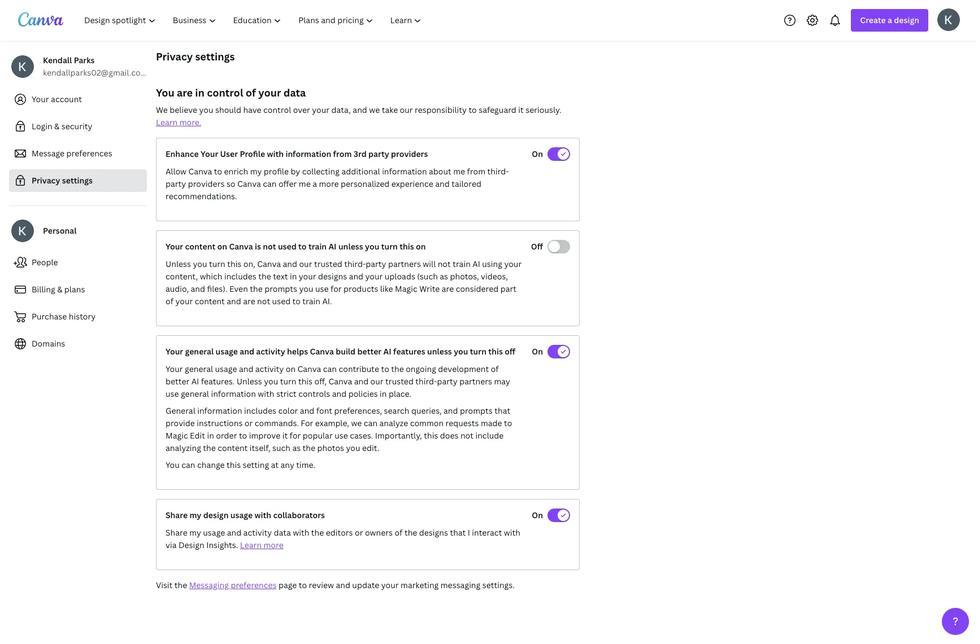 Task type: vqa. For each thing, say whether or not it's contained in the screenshot.
the left third-
yes



Task type: locate. For each thing, give the bounding box(es) containing it.
party
[[368, 149, 389, 159], [166, 179, 186, 189], [366, 259, 386, 270], [437, 376, 458, 387]]

1 horizontal spatial more
[[319, 179, 339, 189]]

1 horizontal spatial as
[[440, 271, 448, 282]]

0 vertical spatial use
[[315, 284, 329, 294]]

are
[[177, 86, 193, 99], [442, 284, 454, 294], [243, 296, 255, 307]]

or up improve
[[245, 418, 253, 429]]

of right 'owners'
[[395, 528, 403, 539]]

1 vertical spatial unless
[[427, 346, 452, 357]]

design for a
[[894, 15, 919, 25]]

0 horizontal spatial better
[[166, 376, 189, 387]]

better
[[357, 346, 382, 357], [166, 376, 189, 387]]

1 horizontal spatial learn
[[240, 540, 262, 551]]

1 horizontal spatial control
[[263, 105, 291, 115]]

1 vertical spatial general
[[185, 364, 213, 375]]

on inside your general usage and activity on canva can contribute to the ongoing development of better ai features. unless you turn this off, canva and our trusted third-party partners may use general information with strict controls and policies in place.
[[286, 364, 296, 375]]

1 vertical spatial better
[[166, 376, 189, 387]]

are right write
[[442, 284, 454, 294]]

party inside your general usage and activity on canva can contribute to the ongoing development of better ai features. unless you turn this off, canva and our trusted third-party partners may use general information with strict controls and policies in place.
[[437, 376, 458, 387]]

more inside allow canva to enrich my profile by collecting additional information about me from third- party providers so canva can offer me a more personalized experience and tailored recommendations.
[[319, 179, 339, 189]]

queries,
[[411, 406, 442, 416]]

can down analyzing
[[182, 460, 195, 471]]

you down "cases."
[[346, 443, 360, 454]]

as inside the general information includes color and font preferences, search queries, and prompts that provide instructions or commands. for example, we can analyze common requests made to magic edit in order to improve it for popular use cases. importantly, this does not include analyzing the content itself, such as the photos you edit.
[[292, 443, 301, 454]]

usage inside your general usage and activity on canva can contribute to the ongoing development of better ai features. unless you turn this off, canva and our trusted third-party partners may use general information with strict controls and policies in place.
[[215, 364, 237, 375]]

designs
[[318, 271, 347, 282], [419, 528, 448, 539]]

you up development
[[454, 346, 468, 357]]

me
[[453, 166, 465, 177], [299, 179, 311, 189]]

2 share from the top
[[166, 528, 187, 539]]

activity inside your general usage and activity on canva can contribute to the ongoing development of better ai features. unless you turn this off, canva and our trusted third-party partners may use general information with strict controls and policies in place.
[[255, 364, 284, 375]]

activity for data
[[243, 528, 272, 539]]

preferences
[[66, 148, 112, 159], [231, 580, 277, 591]]

review
[[309, 580, 334, 591]]

to left ai.
[[293, 296, 301, 307]]

on
[[532, 149, 543, 159], [532, 346, 543, 357], [532, 510, 543, 521]]

me up tailored
[[453, 166, 465, 177]]

1 horizontal spatial for
[[331, 284, 342, 294]]

you
[[199, 105, 213, 115], [365, 241, 379, 252], [193, 259, 207, 270], [299, 284, 313, 294], [454, 346, 468, 357], [264, 376, 278, 387], [346, 443, 360, 454]]

0 vertical spatial my
[[250, 166, 262, 177]]

off
[[531, 241, 543, 252]]

this left 'on,'
[[227, 259, 241, 270]]

0 horizontal spatial settings
[[62, 175, 93, 186]]

your right "using"
[[504, 259, 522, 270]]

0 horizontal spatial from
[[333, 149, 352, 159]]

content inside unless you turn this on, canva and our trusted third-party partners will not train ai using your content, which includes the text in your designs and your uploads (such as photos, videos, audio, and files). even the prompts you use for products like magic write are considered part of your content and are not used to train ai.
[[195, 296, 225, 307]]

1 vertical spatial my
[[190, 510, 201, 521]]

turn inside your general usage and activity on canva can contribute to the ongoing development of better ai features. unless you turn this off, canva and our trusted third-party partners may use general information with strict controls and policies in place.
[[280, 376, 296, 387]]

from left 3rd
[[333, 149, 352, 159]]

1 vertical spatial third-
[[344, 259, 366, 270]]

account
[[51, 94, 82, 105]]

0 horizontal spatial a
[[313, 179, 317, 189]]

privacy settings
[[156, 50, 235, 63], [32, 175, 93, 186]]

features
[[393, 346, 425, 357]]

example,
[[315, 418, 349, 429]]

information inside your general usage and activity on canva can contribute to the ongoing development of better ai features. unless you turn this off, canva and our trusted third-party partners may use general information with strict controls and policies in place.
[[211, 389, 256, 400]]

as inside unless you turn this on, canva and our trusted third-party partners will not train ai using your content, which includes the text in your designs and your uploads (such as photos, videos, audio, and files). even the prompts you use for products like magic write are considered part of your content and are not used to train ai.
[[440, 271, 448, 282]]

1 vertical spatial unless
[[237, 376, 262, 387]]

contribute
[[339, 364, 379, 375]]

plans
[[64, 284, 85, 295]]

0 vertical spatial learn
[[156, 117, 178, 128]]

1 vertical spatial used
[[272, 296, 291, 307]]

unless right features.
[[237, 376, 262, 387]]

0 horizontal spatial magic
[[166, 431, 188, 441]]

partners inside unless you turn this on, canva and our trusted third-party partners will not train ai using your content, which includes the text in your designs and your uploads (such as photos, videos, audio, and files). even the prompts you use for products like magic write are considered part of your content and are not used to train ai.
[[388, 259, 421, 270]]

1 horizontal spatial our
[[370, 376, 384, 387]]

0 horizontal spatial third-
[[344, 259, 366, 270]]

your for your general usage and activity helps canva build better ai features unless you turn this off
[[166, 346, 183, 357]]

train up unless you turn this on, canva and our trusted third-party partners will not train ai using your content, which includes the text in your designs and your uploads (such as photos, videos, audio, and files). even the prompts you use for products like magic write are considered part of your content and are not used to train ai.
[[308, 241, 327, 252]]

activity up learn more link
[[243, 528, 272, 539]]

information inside the general information includes color and font preferences, search queries, and prompts that provide instructions or commands. for example, we can analyze common requests made to magic edit in order to improve it for popular use cases. importantly, this does not include analyzing the content itself, such as the photos you edit.
[[197, 406, 242, 416]]

or right editors
[[355, 528, 363, 539]]

party down allow
[[166, 179, 186, 189]]

turn up the strict
[[280, 376, 296, 387]]

with up profile at top left
[[267, 149, 284, 159]]

in inside the general information includes color and font preferences, search queries, and prompts that provide instructions or commands. for example, we can analyze common requests made to magic edit in order to improve it for popular use cases. importantly, this does not include analyzing the content itself, such as the photos you edit.
[[207, 431, 214, 441]]

any
[[281, 460, 294, 471]]

your inside your general usage and activity on canva can contribute to the ongoing development of better ai features. unless you turn this off, canva and our trusted third-party partners may use general information with strict controls and policies in place.
[[166, 364, 183, 375]]

1 vertical spatial &
[[57, 284, 62, 295]]

create a design
[[860, 15, 919, 25]]

preferences inside 'link'
[[66, 148, 112, 159]]

2 vertical spatial our
[[370, 376, 384, 387]]

2 vertical spatial on
[[532, 510, 543, 521]]

data
[[284, 86, 306, 99], [274, 528, 291, 539]]

1 vertical spatial designs
[[419, 528, 448, 539]]

train up photos,
[[453, 259, 471, 270]]

information up instructions
[[197, 406, 242, 416]]

1 horizontal spatial or
[[355, 528, 363, 539]]

a inside allow canva to enrich my profile by collecting additional information about me from third- party providers so canva can offer me a more personalized experience and tailored recommendations.
[[313, 179, 317, 189]]

design inside dropdown button
[[894, 15, 919, 25]]

of
[[246, 86, 256, 99], [166, 296, 174, 307], [491, 364, 499, 375], [395, 528, 403, 539]]

0 vertical spatial for
[[331, 284, 342, 294]]

are down even
[[243, 296, 255, 307]]

on up which
[[217, 241, 227, 252]]

general information includes color and font preferences, search queries, and prompts that provide instructions or commands. for example, we can analyze common requests made to magic edit in order to improve it for popular use cases. importantly, this does not include analyzing the content itself, such as the photos you edit.
[[166, 406, 512, 454]]

your for your content on canva is not used to train ai unless you turn this on
[[166, 241, 183, 252]]

with right interact
[[504, 528, 520, 539]]

place.
[[389, 389, 411, 400]]

includes up commands.
[[244, 406, 276, 416]]

messaging
[[189, 580, 229, 591]]

made
[[481, 418, 502, 429]]

0 vertical spatial are
[[177, 86, 193, 99]]

0 vertical spatial prompts
[[265, 284, 297, 294]]

visit
[[156, 580, 173, 591]]

on,
[[243, 259, 255, 270]]

settings down message preferences 'link'
[[62, 175, 93, 186]]

content down files). in the top left of the page
[[195, 296, 225, 307]]

in right "text"
[[290, 271, 297, 282]]

you inside we believe you should have control over your data, and we take our responsibility to safeguard it seriously. learn more.
[[199, 105, 213, 115]]

1 share from the top
[[166, 510, 188, 521]]

this left off,
[[298, 376, 313, 387]]

are up the believe on the left top of page
[[177, 86, 193, 99]]

activity
[[256, 346, 285, 357], [255, 364, 284, 375], [243, 528, 272, 539]]

0 vertical spatial providers
[[391, 149, 428, 159]]

1 vertical spatial activity
[[255, 364, 284, 375]]

you inside the general information includes color and font preferences, search queries, and prompts that provide instructions or commands. for example, we can analyze common requests made to magic edit in order to improve it for popular use cases. importantly, this does not include analyzing the content itself, such as the photos you edit.
[[346, 443, 360, 454]]

domains link
[[9, 333, 147, 355]]

a
[[888, 15, 892, 25], [313, 179, 317, 189]]

1 horizontal spatial settings
[[195, 50, 235, 63]]

of inside unless you turn this on, canva and our trusted third-party partners will not train ai using your content, which includes the text in your designs and your uploads (such as photos, videos, audio, and files). even the prompts you use for products like magic write are considered part of your content and are not used to train ai.
[[166, 296, 174, 307]]

0 horizontal spatial are
[[177, 86, 193, 99]]

or inside share my usage and activity data with the editors or owners of the designs that i interact with via design insights.
[[355, 528, 363, 539]]

you down analyzing
[[166, 460, 180, 471]]

1 vertical spatial you
[[166, 460, 180, 471]]

trusted down your content on canva is not used to train ai unless you turn this on
[[314, 259, 342, 270]]

3 on from the top
[[532, 510, 543, 521]]

0 horizontal spatial our
[[299, 259, 312, 270]]

data up learn more
[[274, 528, 291, 539]]

ai left "using"
[[473, 259, 480, 270]]

1 vertical spatial partners
[[460, 376, 492, 387]]

control left over
[[263, 105, 291, 115]]

usage inside share my usage and activity data with the editors or owners of the designs that i interact with via design insights.
[[203, 528, 225, 539]]

1 vertical spatial from
[[467, 166, 485, 177]]

data up over
[[284, 86, 306, 99]]

from
[[333, 149, 352, 159], [467, 166, 485, 177]]

0 horizontal spatial trusted
[[314, 259, 342, 270]]

my for design
[[190, 510, 201, 521]]

your right over
[[312, 105, 330, 115]]

your for your general usage and activity on canva can contribute to the ongoing development of better ai features. unless you turn this off, canva and our trusted third-party partners may use general information with strict controls and policies in place.
[[166, 364, 183, 375]]

0 horizontal spatial partners
[[388, 259, 421, 270]]

0 horizontal spatial learn
[[156, 117, 178, 128]]

insights.
[[206, 540, 238, 551]]

0 vertical spatial that
[[495, 406, 510, 416]]

as
[[440, 271, 448, 282], [292, 443, 301, 454]]

providers up "experience"
[[391, 149, 428, 159]]

videos,
[[481, 271, 508, 282]]

content down order
[[218, 443, 248, 454]]

usage for helps
[[216, 346, 238, 357]]

a down collecting
[[313, 179, 317, 189]]

to left enrich
[[214, 166, 222, 177]]

parks
[[74, 55, 95, 66]]

0 vertical spatial privacy settings
[[156, 50, 235, 63]]

general for your general usage and activity helps canva build better ai features unless you turn this off
[[185, 346, 214, 357]]

your
[[258, 86, 281, 99], [312, 105, 330, 115], [504, 259, 522, 270], [299, 271, 316, 282], [365, 271, 383, 282], [175, 296, 193, 307], [381, 580, 399, 591]]

the right visit
[[174, 580, 187, 591]]

2 horizontal spatial our
[[400, 105, 413, 115]]

write
[[419, 284, 440, 294]]

ai
[[329, 241, 337, 252], [473, 259, 480, 270], [383, 346, 391, 357], [191, 376, 199, 387]]

of inside share my usage and activity data with the editors or owners of the designs that i interact with via design insights.
[[395, 528, 403, 539]]

privacy settings down message preferences
[[32, 175, 93, 186]]

0 vertical spatial as
[[440, 271, 448, 282]]

settings up you are in control of your data
[[195, 50, 235, 63]]

you up 'we'
[[156, 86, 174, 99]]

train left ai.
[[303, 296, 320, 307]]

our down your content on canva is not used to train ai unless you turn this on
[[299, 259, 312, 270]]

1 on from the top
[[532, 149, 543, 159]]

use up ai.
[[315, 284, 329, 294]]

that up "made" on the bottom of the page
[[495, 406, 510, 416]]

to right is
[[298, 241, 307, 252]]

1 vertical spatial we
[[351, 418, 362, 429]]

more down collecting
[[319, 179, 339, 189]]

1 vertical spatial as
[[292, 443, 301, 454]]

0 vertical spatial a
[[888, 15, 892, 25]]

third- inside allow canva to enrich my profile by collecting additional information about me from third- party providers so canva can offer me a more personalized experience and tailored recommendations.
[[487, 166, 509, 177]]

for inside unless you turn this on, canva and our trusted third-party partners will not train ai using your content, which includes the text in your designs and your uploads (such as photos, videos, audio, and files). even the prompts you use for products like magic write are considered part of your content and are not used to train ai.
[[331, 284, 342, 294]]

provide
[[166, 418, 195, 429]]

data,
[[331, 105, 351, 115]]

2 vertical spatial activity
[[243, 528, 272, 539]]

0 vertical spatial activity
[[256, 346, 285, 357]]

purchase history
[[32, 311, 96, 322]]

message
[[32, 148, 64, 159]]

0 vertical spatial design
[[894, 15, 919, 25]]

to inside allow canva to enrich my profile by collecting additional information about me from third- party providers so canva can offer me a more personalized experience and tailored recommendations.
[[214, 166, 222, 177]]

1 horizontal spatial it
[[518, 105, 524, 115]]

prompts inside the general information includes color and font preferences, search queries, and prompts that provide instructions or commands. for example, we can analyze common requests made to magic edit in order to improve it for popular use cases. importantly, this does not include analyzing the content itself, such as the photos you edit.
[[460, 406, 493, 416]]

providers up recommendations. at the top of the page
[[188, 179, 225, 189]]

on down 'helps'
[[286, 364, 296, 375]]

third-
[[487, 166, 509, 177], [344, 259, 366, 270], [416, 376, 437, 387]]

prompts inside unless you turn this on, canva and our trusted third-party partners will not train ai using your content, which includes the text in your designs and your uploads (such as photos, videos, audio, and files). even the prompts you use for products like magic write are considered part of your content and are not used to train ai.
[[265, 284, 297, 294]]

share inside share my usage and activity data with the editors or owners of the designs that i interact with via design insights.
[[166, 528, 187, 539]]

this inside the general information includes color and font preferences, search queries, and prompts that provide instructions or commands. for example, we can analyze common requests made to magic edit in order to improve it for popular use cases. importantly, this does not include analyzing the content itself, such as the photos you edit.
[[424, 431, 438, 441]]

controls
[[298, 389, 330, 400]]

editors
[[326, 528, 353, 539]]

it inside we believe you should have control over your data, and we take our responsibility to safeguard it seriously. learn more.
[[518, 105, 524, 115]]

1 vertical spatial settings
[[62, 175, 93, 186]]

designs inside share my usage and activity data with the editors or owners of the designs that i interact with via design insights.
[[419, 528, 448, 539]]

the right 'owners'
[[405, 528, 417, 539]]

for down for
[[290, 431, 301, 441]]

to
[[469, 105, 477, 115], [214, 166, 222, 177], [298, 241, 307, 252], [293, 296, 301, 307], [381, 364, 389, 375], [504, 418, 512, 429], [239, 431, 247, 441], [299, 580, 307, 591]]

activity up the strict
[[255, 364, 284, 375]]

enrich
[[224, 166, 248, 177]]

1 vertical spatial learn
[[240, 540, 262, 551]]

designs up ai.
[[318, 271, 347, 282]]

0 horizontal spatial designs
[[318, 271, 347, 282]]

0 horizontal spatial unless
[[338, 241, 363, 252]]

1 vertical spatial on
[[532, 346, 543, 357]]

use inside your general usage and activity on canva can contribute to the ongoing development of better ai features. unless you turn this off, canva and our trusted third-party partners may use general information with strict controls and policies in place.
[[166, 389, 179, 400]]

preferences down login & security link
[[66, 148, 112, 159]]

or
[[245, 418, 253, 429], [355, 528, 363, 539]]

it
[[518, 105, 524, 115], [282, 431, 288, 441]]

includes inside unless you turn this on, canva and our trusted third-party partners will not train ai using your content, which includes the text in your designs and your uploads (such as photos, videos, audio, and files). even the prompts you use for products like magic write are considered part of your content and are not used to train ai.
[[224, 271, 256, 282]]

1 vertical spatial magic
[[166, 431, 188, 441]]

0 vertical spatial third-
[[487, 166, 509, 177]]

1 vertical spatial design
[[203, 510, 229, 521]]

marketing
[[401, 580, 439, 591]]

in inside unless you turn this on, canva and our trusted third-party partners will not train ai using your content, which includes the text in your designs and your uploads (such as photos, videos, audio, and files). even the prompts you use for products like magic write are considered part of your content and are not used to train ai.
[[290, 271, 297, 282]]

about
[[429, 166, 451, 177]]

my for usage
[[189, 528, 201, 539]]

billing & plans
[[32, 284, 85, 295]]

helps
[[287, 346, 308, 357]]

0 vertical spatial better
[[357, 346, 382, 357]]

you for you can change this setting at any time.
[[166, 460, 180, 471]]

more down collaborators
[[264, 540, 284, 551]]

of down audio,
[[166, 296, 174, 307]]

1 horizontal spatial use
[[315, 284, 329, 294]]

strict
[[276, 389, 297, 400]]

learn inside we believe you should have control over your data, and we take our responsibility to safeguard it seriously. learn more.
[[156, 117, 178, 128]]

offer
[[279, 179, 297, 189]]

settings.
[[482, 580, 515, 591]]

0 vertical spatial trusted
[[314, 259, 342, 270]]

0 horizontal spatial use
[[166, 389, 179, 400]]

1 vertical spatial a
[[313, 179, 317, 189]]

canva right off,
[[329, 376, 352, 387]]

the right even
[[250, 284, 263, 294]]

includes up even
[[224, 271, 256, 282]]

we left take
[[369, 105, 380, 115]]

use up general
[[166, 389, 179, 400]]

include
[[475, 431, 504, 441]]

ai.
[[322, 296, 332, 307]]

use inside unless you turn this on, canva and our trusted third-party partners will not train ai using your content, which includes the text in your designs and your uploads (such as photos, videos, audio, and files). even the prompts you use for products like magic write are considered part of your content and are not used to train ai.
[[315, 284, 329, 294]]

turn up which
[[209, 259, 225, 270]]

1 horizontal spatial design
[[894, 15, 919, 25]]

0 vertical spatial our
[[400, 105, 413, 115]]

1 vertical spatial for
[[290, 431, 301, 441]]

text
[[273, 271, 288, 282]]

it left seriously.
[[518, 105, 524, 115]]

(such
[[417, 271, 438, 282]]

trusted inside your general usage and activity on canva can contribute to the ongoing development of better ai features. unless you turn this off, canva and our trusted third-party partners may use general information with strict controls and policies in place.
[[385, 376, 414, 387]]

1 vertical spatial includes
[[244, 406, 276, 416]]

in inside your general usage and activity on canva can contribute to the ongoing development of better ai features. unless you turn this off, canva and our trusted third-party partners may use general information with strict controls and policies in place.
[[380, 389, 387, 400]]

0 vertical spatial data
[[284, 86, 306, 99]]

privacy up the believe on the left top of page
[[156, 50, 193, 63]]

ai inside unless you turn this on, canva and our trusted third-party partners will not train ai using your content, which includes the text in your designs and your uploads (such as photos, videos, audio, and files). even the prompts you use for products like magic write are considered part of your content and are not used to train ai.
[[473, 259, 480, 270]]

0 vertical spatial includes
[[224, 271, 256, 282]]

login & security
[[32, 121, 92, 132]]

your content on canva is not used to train ai unless you turn this on
[[166, 241, 426, 252]]

1 horizontal spatial third-
[[416, 376, 437, 387]]

0 horizontal spatial prompts
[[265, 284, 297, 294]]

common
[[410, 418, 444, 429]]

0 vertical spatial preferences
[[66, 148, 112, 159]]

prompts down "text"
[[265, 284, 297, 294]]

share
[[166, 510, 188, 521], [166, 528, 187, 539]]

as right the such
[[292, 443, 301, 454]]

privacy
[[156, 50, 193, 63], [32, 175, 60, 186]]

photos
[[317, 443, 344, 454]]

activity inside share my usage and activity data with the editors or owners of the designs that i interact with via design insights.
[[243, 528, 272, 539]]

design for my
[[203, 510, 229, 521]]

2 horizontal spatial use
[[335, 431, 348, 441]]

ai left features.
[[191, 376, 199, 387]]

1 vertical spatial that
[[450, 528, 466, 539]]

& for login
[[54, 121, 60, 132]]

0 vertical spatial on
[[532, 149, 543, 159]]

information down features.
[[211, 389, 256, 400]]

0 vertical spatial or
[[245, 418, 253, 429]]

create
[[860, 15, 886, 25]]

our inside unless you turn this on, canva and our trusted third-party partners will not train ai using your content, which includes the text in your designs and your uploads (such as photos, videos, audio, and files). even the prompts you use for products like magic write are considered part of your content and are not used to train ai.
[[299, 259, 312, 270]]

of up have
[[246, 86, 256, 99]]

this inside unless you turn this on, canva and our trusted third-party partners will not train ai using your content, which includes the text in your designs and your uploads (such as photos, videos, audio, and files). even the prompts you use for products like magic write are considered part of your content and are not used to train ai.
[[227, 259, 241, 270]]

canva left is
[[229, 241, 253, 252]]

ai inside your general usage and activity on canva can contribute to the ongoing development of better ai features. unless you turn this off, canva and our trusted third-party partners may use general information with strict controls and policies in place.
[[191, 376, 199, 387]]

party inside unless you turn this on, canva and our trusted third-party partners will not train ai using your content, which includes the text in your designs and your uploads (such as photos, videos, audio, and files). even the prompts you use for products like magic write are considered part of your content and are not used to train ai.
[[366, 259, 386, 270]]

you up which
[[193, 259, 207, 270]]

train
[[308, 241, 327, 252], [453, 259, 471, 270], [303, 296, 320, 307]]

design up insights. at the left bottom of the page
[[203, 510, 229, 521]]

1 horizontal spatial a
[[888, 15, 892, 25]]

canva up "text"
[[257, 259, 281, 270]]

partners
[[388, 259, 421, 270], [460, 376, 492, 387]]

& right "login"
[[54, 121, 60, 132]]

off,
[[314, 376, 327, 387]]

2 horizontal spatial on
[[416, 241, 426, 252]]

itself,
[[250, 443, 270, 454]]

1 vertical spatial trusted
[[385, 376, 414, 387]]

purchase history link
[[9, 306, 147, 328]]

trusted up place.
[[385, 376, 414, 387]]

your
[[32, 94, 49, 105], [201, 149, 218, 159], [166, 241, 183, 252], [166, 346, 183, 357], [166, 364, 183, 375]]

design right create
[[894, 15, 919, 25]]

2 vertical spatial my
[[189, 528, 201, 539]]

1 vertical spatial use
[[166, 389, 179, 400]]

0 vertical spatial more
[[319, 179, 339, 189]]

party down development
[[437, 376, 458, 387]]

2 vertical spatial use
[[335, 431, 348, 441]]

0 vertical spatial share
[[166, 510, 188, 521]]

can down profile at top left
[[263, 179, 277, 189]]

1 vertical spatial or
[[355, 528, 363, 539]]

we inside we believe you should have control over your data, and we take our responsibility to safeguard it seriously. learn more.
[[369, 105, 380, 115]]

1 vertical spatial privacy
[[32, 175, 60, 186]]

in
[[195, 86, 205, 99], [290, 271, 297, 282], [380, 389, 387, 400], [207, 431, 214, 441]]

setting
[[243, 460, 269, 471]]

my inside share my usage and activity data with the editors or owners of the designs that i interact with via design insights.
[[189, 528, 201, 539]]

requests
[[446, 418, 479, 429]]

your right "text"
[[299, 271, 316, 282]]

our inside your general usage and activity on canva can contribute to the ongoing development of better ai features. unless you turn this off, canva and our trusted third-party partners may use general information with strict controls and policies in place.
[[370, 376, 384, 387]]

1 vertical spatial prompts
[[460, 406, 493, 416]]

learn
[[156, 117, 178, 128], [240, 540, 262, 551]]

not down requests
[[461, 431, 474, 441]]

1 vertical spatial privacy settings
[[32, 175, 93, 186]]

my inside allow canva to enrich my profile by collecting additional information about me from third- party providers so canva can offer me a more personalized experience and tailored recommendations.
[[250, 166, 262, 177]]

popular
[[303, 431, 333, 441]]

that
[[495, 406, 510, 416], [450, 528, 466, 539]]

unless up 'content,'
[[166, 259, 191, 270]]



Task type: describe. For each thing, give the bounding box(es) containing it.
via
[[166, 540, 177, 551]]

collaborators
[[273, 510, 325, 521]]

usage for data
[[203, 528, 225, 539]]

additional
[[342, 166, 380, 177]]

policies
[[348, 389, 378, 400]]

message preferences
[[32, 148, 112, 159]]

that inside the general information includes color and font preferences, search queries, and prompts that provide instructions or commands. for example, we can analyze common requests made to magic edit in order to improve it for popular use cases. importantly, this does not include analyzing the content itself, such as the photos you edit.
[[495, 406, 510, 416]]

purchase
[[32, 311, 67, 322]]

learn more. link
[[156, 117, 201, 128]]

collecting
[[302, 166, 340, 177]]

you up "products"
[[365, 241, 379, 252]]

billing & plans link
[[9, 279, 147, 301]]

which
[[200, 271, 222, 282]]

recommendations.
[[166, 191, 237, 202]]

canva down enrich
[[237, 179, 261, 189]]

the down popular
[[303, 443, 315, 454]]

take
[[382, 105, 398, 115]]

partners inside your general usage and activity on canva can contribute to the ongoing development of better ai features. unless you turn this off, canva and our trusted third-party partners may use general information with strict controls and policies in place.
[[460, 376, 492, 387]]

information inside allow canva to enrich my profile by collecting additional information about me from third- party providers so canva can offer me a more personalized experience and tailored recommendations.
[[382, 166, 427, 177]]

this up uploads
[[400, 241, 414, 252]]

0 vertical spatial content
[[185, 241, 215, 252]]

1 horizontal spatial privacy settings
[[156, 50, 235, 63]]

privacy inside privacy settings link
[[32, 175, 60, 186]]

magic inside the general information includes color and font preferences, search queries, and prompts that provide instructions or commands. for example, we can analyze common requests made to magic edit in order to improve it for popular use cases. importantly, this does not include analyzing the content itself, such as the photos you edit.
[[166, 431, 188, 441]]

activity for helps
[[256, 346, 285, 357]]

your account
[[32, 94, 82, 105]]

2 on from the top
[[532, 346, 543, 357]]

kendall parks image
[[938, 8, 960, 31]]

2 vertical spatial are
[[243, 296, 255, 307]]

kendallparks02@gmail.com
[[43, 67, 148, 78]]

learn more link
[[240, 540, 284, 551]]

this left setting
[[227, 460, 241, 471]]

used inside unless you turn this on, canva and our trusted third-party partners will not train ai using your content, which includes the text in your designs and your uploads (such as photos, videos, audio, and files). even the prompts you use for products like magic write are considered part of your content and are not used to train ai.
[[272, 296, 291, 307]]

personalized
[[341, 179, 390, 189]]

you for you are in control of your data
[[156, 86, 174, 99]]

general for your general usage and activity on canva can contribute to the ongoing development of better ai features. unless you turn this off, canva and our trusted third-party partners may use general information with strict controls and policies in place.
[[185, 364, 213, 375]]

and inside allow canva to enrich my profile by collecting additional information about me from third- party providers so canva can offer me a more personalized experience and tailored recommendations.
[[435, 179, 450, 189]]

your general usage and activity on canva can contribute to the ongoing development of better ai features. unless you turn this off, canva and our trusted third-party partners may use general information with strict controls and policies in place.
[[166, 364, 510, 400]]

even
[[229, 284, 248, 294]]

of inside your general usage and activity on canva can contribute to the ongoing development of better ai features. unless you turn this off, canva and our trusted third-party partners may use general information with strict controls and policies in place.
[[491, 364, 499, 375]]

this inside your general usage and activity on canva can contribute to the ongoing development of better ai features. unless you turn this off, canva and our trusted third-party partners may use general information with strict controls and policies in place.
[[298, 376, 313, 387]]

turn up uploads
[[381, 241, 398, 252]]

on for share my usage and activity data with the editors or owners of the designs that i interact with via design insights.
[[532, 510, 543, 521]]

in up the believe on the left top of page
[[195, 86, 205, 99]]

trusted inside unless you turn this on, canva and our trusted third-party partners will not train ai using your content, which includes the text in your designs and your uploads (such as photos, videos, audio, and files). even the prompts you use for products like magic write are considered part of your content and are not used to train ai.
[[314, 259, 342, 270]]

can inside your general usage and activity on canva can contribute to the ongoing development of better ai features. unless you turn this off, canva and our trusted third-party partners may use general information with strict controls and policies in place.
[[323, 364, 337, 375]]

allow
[[166, 166, 187, 177]]

design
[[179, 540, 204, 551]]

canva right allow
[[188, 166, 212, 177]]

page
[[279, 580, 297, 591]]

better inside your general usage and activity on canva can contribute to the ongoing development of better ai features. unless you turn this off, canva and our trusted third-party partners may use general information with strict controls and policies in place.
[[166, 376, 189, 387]]

1 vertical spatial preferences
[[231, 580, 277, 591]]

1 horizontal spatial me
[[453, 166, 465, 177]]

believe
[[170, 105, 197, 115]]

font
[[316, 406, 332, 416]]

unless you turn this on, canva and our trusted third-party partners will not train ai using your content, which includes the text in your designs and your uploads (such as photos, videos, audio, and files). even the prompts you use for products like magic write are considered part of your content and are not used to train ai.
[[166, 259, 522, 307]]

0 vertical spatial unless
[[338, 241, 363, 252]]

data inside share my usage and activity data with the editors or owners of the designs that i interact with via design insights.
[[274, 528, 291, 539]]

usage for on
[[215, 364, 237, 375]]

control inside we believe you should have control over your data, and we take our responsibility to safeguard it seriously. learn more.
[[263, 105, 291, 115]]

with down collaborators
[[293, 528, 309, 539]]

with inside your general usage and activity on canva can contribute to the ongoing development of better ai features. unless you turn this off, canva and our trusted third-party partners may use general information with strict controls and policies in place.
[[258, 389, 274, 400]]

to inside we believe you should have control over your data, and we take our responsibility to safeguard it seriously. learn more.
[[469, 105, 477, 115]]

party right 3rd
[[368, 149, 389, 159]]

by
[[291, 166, 300, 177]]

from inside allow canva to enrich my profile by collecting additional information about me from third- party providers so canva can offer me a more personalized experience and tailored recommendations.
[[467, 166, 485, 177]]

learn more
[[240, 540, 284, 551]]

canva up off,
[[298, 364, 321, 375]]

domains
[[32, 339, 65, 349]]

your inside we believe you should have control over your data, and we take our responsibility to safeguard it seriously. learn more.
[[312, 105, 330, 115]]

or inside the general information includes color and font preferences, search queries, and prompts that provide instructions or commands. for example, we can analyze common requests made to magic edit in order to improve it for popular use cases. importantly, this does not include analyzing the content itself, such as the photos you edit.
[[245, 418, 253, 429]]

not right will
[[438, 259, 451, 270]]

this left off
[[488, 346, 503, 357]]

profile
[[240, 149, 265, 159]]

2 vertical spatial train
[[303, 296, 320, 307]]

the inside your general usage and activity on canva can contribute to the ongoing development of better ai features. unless you turn this off, canva and our trusted third-party partners may use general information with strict controls and policies in place.
[[391, 364, 404, 375]]

your for your account
[[32, 94, 49, 105]]

use inside the general information includes color and font preferences, search queries, and prompts that provide instructions or commands. for example, we can analyze common requests made to magic edit in order to improve it for popular use cases. importantly, this does not include analyzing the content itself, such as the photos you edit.
[[335, 431, 348, 441]]

our inside we believe you should have control over your data, and we take our responsibility to safeguard it seriously. learn more.
[[400, 105, 413, 115]]

0 vertical spatial settings
[[195, 50, 235, 63]]

cases.
[[350, 431, 373, 441]]

0 vertical spatial privacy
[[156, 50, 193, 63]]

not inside the general information includes color and font preferences, search queries, and prompts that provide instructions or commands. for example, we can analyze common requests made to magic edit in order to improve it for popular use cases. importantly, this does not include analyzing the content itself, such as the photos you edit.
[[461, 431, 474, 441]]

party inside allow canva to enrich my profile by collecting additional information about me from third- party providers so canva can offer me a more personalized experience and tailored recommendations.
[[166, 179, 186, 189]]

over
[[293, 105, 310, 115]]

share my usage and activity data with the editors or owners of the designs that i interact with via design insights.
[[166, 528, 520, 551]]

interact
[[472, 528, 502, 539]]

1 horizontal spatial providers
[[391, 149, 428, 159]]

0 horizontal spatial on
[[217, 241, 227, 252]]

edit.
[[362, 443, 380, 454]]

we inside the general information includes color and font preferences, search queries, and prompts that provide instructions or commands. for example, we can analyze common requests made to magic edit in order to improve it for popular use cases. importantly, this does not include analyzing the content itself, such as the photos you edit.
[[351, 418, 362, 429]]

includes inside the general information includes color and font preferences, search queries, and prompts that provide instructions or commands. for example, we can analyze common requests made to magic edit in order to improve it for popular use cases. importantly, this does not include analyzing the content itself, such as the photos you edit.
[[244, 406, 276, 416]]

unless inside unless you turn this on, canva and our trusted third-party partners will not train ai using your content, which includes the text in your designs and your uploads (such as photos, videos, audio, and files). even the prompts you use for products like magic write are considered part of your content and are not used to train ai.
[[166, 259, 191, 270]]

ongoing
[[406, 364, 436, 375]]

share for share my usage and activity data with the editors or owners of the designs that i interact with via design insights.
[[166, 528, 187, 539]]

ai up unless you turn this on, canva and our trusted third-party partners will not train ai using your content, which includes the text in your designs and your uploads (such as photos, videos, audio, and files). even the prompts you use for products like magic write are considered part of your content and are not used to train ai.
[[329, 241, 337, 252]]

your account link
[[9, 88, 147, 111]]

such
[[272, 443, 290, 454]]

3rd
[[354, 149, 367, 159]]

so
[[227, 179, 235, 189]]

on for allow canva to enrich my profile by collecting additional information about me from third- party providers so canva can offer me a more personalized experience and tailored recommendations.
[[532, 149, 543, 159]]

for
[[301, 418, 313, 429]]

order
[[216, 431, 237, 441]]

your up have
[[258, 86, 281, 99]]

share my design usage with collaborators
[[166, 510, 325, 521]]

it inside the general information includes color and font preferences, search queries, and prompts that provide instructions or commands. for example, we can analyze common requests made to magic edit in order to improve it for popular use cases. importantly, this does not include analyzing the content itself, such as the photos you edit.
[[282, 431, 288, 441]]

experience
[[392, 179, 433, 189]]

kendall
[[43, 55, 72, 66]]

seriously.
[[526, 105, 562, 115]]

have
[[243, 105, 261, 115]]

security
[[61, 121, 92, 132]]

& for billing
[[57, 284, 62, 295]]

that inside share my usage and activity data with the editors or owners of the designs that i interact with via design insights.
[[450, 528, 466, 539]]

ai left the features
[[383, 346, 391, 357]]

profile
[[264, 166, 289, 177]]

2 vertical spatial general
[[181, 389, 209, 400]]

at
[[271, 460, 279, 471]]

to right page
[[299, 580, 307, 591]]

canva inside unless you turn this on, canva and our trusted third-party partners will not train ai using your content, which includes the text in your designs and your uploads (such as photos, videos, audio, and files). even the prompts you use for products like magic write are considered part of your content and are not used to train ai.
[[257, 259, 281, 270]]

safeguard
[[479, 105, 516, 115]]

you down your content on canva is not used to train ai unless you turn this on
[[299, 284, 313, 294]]

designs inside unless you turn this on, canva and our trusted third-party partners will not train ai using your content, which includes the text in your designs and your uploads (such as photos, videos, audio, and files). even the prompts you use for products like magic write are considered part of your content and are not used to train ai.
[[318, 271, 347, 282]]

message preferences link
[[9, 142, 147, 165]]

audio,
[[166, 284, 189, 294]]

the left editors
[[311, 528, 324, 539]]

0 vertical spatial control
[[207, 86, 243, 99]]

can inside allow canva to enrich my profile by collecting additional information about me from third- party providers so canva can offer me a more personalized experience and tailored recommendations.
[[263, 179, 277, 189]]

1 horizontal spatial better
[[357, 346, 382, 357]]

development
[[438, 364, 489, 375]]

will
[[423, 259, 436, 270]]

enhance your user profile with information from 3rd party providers
[[166, 149, 428, 159]]

1 horizontal spatial unless
[[427, 346, 452, 357]]

your right update on the bottom left of the page
[[381, 580, 399, 591]]

edit
[[190, 431, 205, 441]]

uploads
[[385, 271, 415, 282]]

for inside the general information includes color and font preferences, search queries, and prompts that provide instructions or commands. for example, we can analyze common requests made to magic edit in order to improve it for popular use cases. importantly, this does not include analyzing the content itself, such as the photos you edit.
[[290, 431, 301, 441]]

the up change
[[203, 443, 216, 454]]

and inside share my usage and activity data with the editors or owners of the designs that i interact with via design insights.
[[227, 528, 241, 539]]

login
[[32, 121, 52, 132]]

third- inside your general usage and activity on canva can contribute to the ongoing development of better ai features. unless you turn this off, canva and our trusted third-party partners may use general information with strict controls and policies in place.
[[416, 376, 437, 387]]

search
[[384, 406, 409, 416]]

to inside unless you turn this on, canva and our trusted third-party partners will not train ai using your content, which includes the text in your designs and your uploads (such as photos, videos, audio, and files). even the prompts you use for products like magic write are considered part of your content and are not used to train ai.
[[293, 296, 301, 307]]

we believe you should have control over your data, and we take our responsibility to safeguard it seriously. learn more.
[[156, 105, 562, 128]]

not down is
[[257, 296, 270, 307]]

1 vertical spatial me
[[299, 179, 311, 189]]

like
[[380, 284, 393, 294]]

2 horizontal spatial are
[[442, 284, 454, 294]]

third- inside unless you turn this on, canva and our trusted third-party partners will not train ai using your content, which includes the text in your designs and your uploads (such as photos, videos, audio, and files). even the prompts you use for products like magic write are considered part of your content and are not used to train ai.
[[344, 259, 366, 270]]

may
[[494, 376, 510, 387]]

unless inside your general usage and activity on canva can contribute to the ongoing development of better ai features. unless you turn this off, canva and our trusted third-party partners may use general information with strict controls and policies in place.
[[237, 376, 262, 387]]

the left "text"
[[258, 271, 271, 282]]

privacy settings link
[[9, 170, 147, 192]]

owners
[[365, 528, 393, 539]]

0 vertical spatial used
[[278, 241, 297, 252]]

analyze
[[379, 418, 408, 429]]

not right is
[[263, 241, 276, 252]]

information up collecting
[[286, 149, 331, 159]]

turn up development
[[470, 346, 487, 357]]

enhance
[[166, 149, 199, 159]]

your up like
[[365, 271, 383, 282]]

content inside the general information includes color and font preferences, search queries, and prompts that provide instructions or commands. for example, we can analyze common requests made to magic edit in order to improve it for popular use cases. importantly, this does not include analyzing the content itself, such as the photos you edit.
[[218, 443, 248, 454]]

with up learn more
[[255, 510, 271, 521]]

top level navigation element
[[77, 9, 431, 32]]

your down audio,
[[175, 296, 193, 307]]

privacy settings inside privacy settings link
[[32, 175, 93, 186]]

part
[[500, 284, 517, 294]]

and inside we believe you should have control over your data, and we take our responsibility to safeguard it seriously. learn more.
[[353, 105, 367, 115]]

magic inside unless you turn this on, canva and our trusted third-party partners will not train ai using your content, which includes the text in your designs and your uploads (such as photos, videos, audio, and files). even the prompts you use for products like magic write are considered part of your content and are not used to train ai.
[[395, 284, 417, 294]]

photos,
[[450, 271, 479, 282]]

to inside your general usage and activity on canva can contribute to the ongoing development of better ai features. unless you turn this off, canva and our trusted third-party partners may use general information with strict controls and policies in place.
[[381, 364, 389, 375]]

turn inside unless you turn this on, canva and our trusted third-party partners will not train ai using your content, which includes the text in your designs and your uploads (such as photos, videos, audio, and files). even the prompts you use for products like magic write are considered part of your content and are not used to train ai.
[[209, 259, 225, 270]]

to right order
[[239, 431, 247, 441]]

you inside your general usage and activity on canva can contribute to the ongoing development of better ai features. unless you turn this off, canva and our trusted third-party partners may use general information with strict controls and policies in place.
[[264, 376, 278, 387]]

1 vertical spatial train
[[453, 259, 471, 270]]

instructions
[[197, 418, 243, 429]]

you are in control of your data
[[156, 86, 306, 99]]

can inside the general information includes color and font preferences, search queries, and prompts that provide instructions or commands. for example, we can analyze common requests made to magic edit in order to improve it for popular use cases. importantly, this does not include analyzing the content itself, such as the photos you edit.
[[364, 418, 378, 429]]

canva left build
[[310, 346, 334, 357]]

history
[[69, 311, 96, 322]]

0 horizontal spatial more
[[264, 540, 284, 551]]

a inside dropdown button
[[888, 15, 892, 25]]

0 vertical spatial train
[[308, 241, 327, 252]]

people
[[32, 257, 58, 268]]

providers inside allow canva to enrich my profile by collecting additional information about me from third- party providers so canva can offer me a more personalized experience and tailored recommendations.
[[188, 179, 225, 189]]

share for share my design usage with collaborators
[[166, 510, 188, 521]]

build
[[336, 346, 356, 357]]

personal
[[43, 225, 77, 236]]

using
[[482, 259, 502, 270]]

commands.
[[255, 418, 299, 429]]

to right "made" on the bottom of the page
[[504, 418, 512, 429]]

products
[[344, 284, 378, 294]]

activity for on
[[255, 364, 284, 375]]



